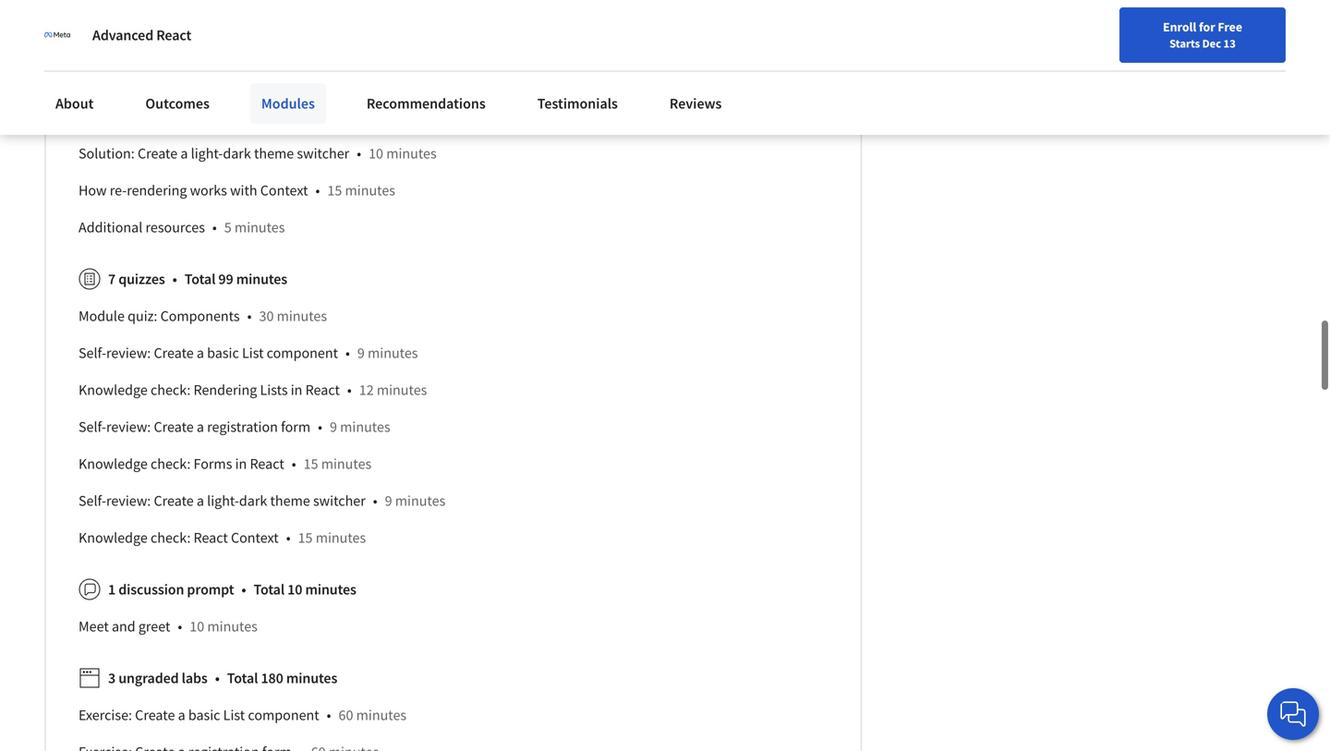 Task type: locate. For each thing, give the bounding box(es) containing it.
2 vertical spatial review:
[[106, 492, 151, 510]]

module
[[79, 307, 125, 325]]

10 down prompt on the bottom left
[[190, 617, 204, 636]]

12
[[359, 381, 374, 399]]

vs.
[[228, 33, 244, 52]]

theme down 5 minutes
[[254, 144, 294, 163]]

how
[[79, 181, 107, 200]]

15 up self-review: create a light-dark theme switcher • 9 minutes
[[304, 455, 318, 473]]

1 vertical spatial 15
[[304, 455, 318, 473]]

enroll for free starts dec 13
[[1163, 18, 1243, 51]]

9
[[357, 344, 365, 362], [330, 418, 337, 436], [385, 492, 392, 510]]

0 vertical spatial context
[[260, 181, 308, 200]]

solution:
[[79, 70, 135, 89], [79, 144, 135, 163]]

1 resources from the top
[[146, 107, 205, 126]]

quiz:
[[128, 307, 157, 325]]

basic down labs
[[188, 706, 220, 725]]

modules link
[[250, 83, 326, 124]]

0 vertical spatial 9
[[357, 344, 365, 362]]

2 5 from the top
[[224, 218, 232, 237]]

0 horizontal spatial 9
[[330, 418, 337, 436]]

total for total 99 minutes
[[185, 270, 216, 288]]

2 resources from the top
[[146, 218, 205, 237]]

0 vertical spatial knowledge
[[79, 381, 148, 399]]

knowledge check: forms in react • 15 minutes
[[79, 455, 372, 473]]

total for total 180 minutes
[[227, 669, 258, 688]]

2 vertical spatial 9
[[385, 492, 392, 510]]

solution: create a light-dark theme switcher • 10 minutes
[[79, 144, 437, 163]]

2 knowledge from the top
[[79, 455, 148, 473]]

review: for self-review: create a registration form • 9 minutes
[[106, 418, 151, 436]]

meta image
[[44, 22, 70, 48]]

10
[[314, 70, 328, 89], [369, 144, 383, 163], [287, 580, 302, 599], [190, 617, 204, 636]]

1 vertical spatial resources
[[146, 218, 205, 237]]

resources down solution: create a registration form • 10 minutes
[[146, 107, 205, 126]]

with
[[230, 181, 257, 200]]

ungraded
[[118, 669, 179, 688]]

minutes
[[331, 70, 382, 89], [235, 107, 285, 126], [386, 144, 437, 163], [345, 181, 395, 200], [235, 218, 285, 237], [236, 270, 287, 288], [277, 307, 327, 325], [368, 344, 418, 362], [377, 381, 427, 399], [340, 418, 390, 436], [321, 455, 372, 473], [395, 492, 446, 510], [316, 529, 366, 547], [305, 580, 356, 599], [207, 617, 258, 636], [286, 669, 337, 688], [356, 706, 407, 725]]

resources
[[146, 107, 205, 126], [146, 218, 205, 237]]

switcher
[[297, 144, 349, 163], [313, 492, 366, 510]]

form
[[265, 70, 294, 89], [281, 418, 311, 436]]

basic
[[207, 344, 239, 362], [188, 706, 220, 725]]

additional left outcomes in the top of the page
[[79, 107, 143, 126]]

solution: for solution: create a registration form
[[79, 70, 135, 89]]

list down • total 180 minutes
[[223, 706, 245, 725]]

rendering
[[127, 181, 187, 200]]

1 vertical spatial light-
[[207, 492, 239, 510]]

knowledge check: react context • 15 minutes
[[79, 529, 366, 547]]

create down forms
[[154, 492, 194, 510]]

3 review: from the top
[[106, 492, 151, 510]]

list
[[242, 344, 264, 362], [223, 706, 245, 725]]

check: left rendering
[[151, 381, 191, 399]]

1 vertical spatial review:
[[106, 418, 151, 436]]

check: left forms
[[151, 455, 191, 473]]

0 vertical spatial total
[[185, 270, 216, 288]]

1 vertical spatial solution:
[[79, 144, 135, 163]]

review:
[[106, 344, 151, 362], [106, 418, 151, 436], [106, 492, 151, 510]]

dec
[[1203, 36, 1222, 51]]

theme
[[254, 144, 294, 163], [270, 492, 310, 510]]

self-review: create a light-dark theme switcher • 9 minutes
[[79, 492, 446, 510]]

2 check: from the top
[[151, 455, 191, 473]]

a down forms
[[197, 492, 204, 510]]

2 solution: from the top
[[79, 144, 135, 163]]

0 vertical spatial dark
[[223, 144, 251, 163]]

•
[[302, 70, 306, 89], [357, 144, 361, 163], [316, 181, 320, 200], [212, 218, 217, 237], [172, 270, 177, 288], [247, 307, 252, 325], [346, 344, 350, 362], [347, 381, 352, 399], [318, 418, 322, 436], [292, 455, 296, 473], [373, 492, 378, 510], [286, 529, 291, 547], [242, 580, 246, 599], [178, 617, 182, 636], [215, 669, 220, 688], [327, 706, 331, 725]]

• total 10 minutes
[[242, 580, 356, 599]]

show notifications image
[[1116, 23, 1138, 45]]

2 self- from the top
[[79, 418, 106, 436]]

1 vertical spatial check:
[[151, 455, 191, 473]]

1 horizontal spatial components
[[331, 33, 409, 52]]

context right with
[[260, 181, 308, 200]]

additional for additional resources
[[79, 107, 143, 126]]

total left 99
[[185, 270, 216, 288]]

dark
[[223, 144, 251, 163], [239, 492, 267, 510]]

create
[[138, 70, 178, 89], [138, 144, 178, 163], [154, 344, 194, 362], [154, 418, 194, 436], [154, 492, 194, 510], [135, 706, 175, 725]]

1 self- from the top
[[79, 344, 106, 362]]

0 vertical spatial form
[[265, 70, 294, 89]]

uncontrolled
[[247, 33, 328, 52]]

1 components from the left
[[147, 33, 225, 52]]

1 vertical spatial 5
[[224, 218, 232, 237]]

check:
[[151, 381, 191, 399], [151, 455, 191, 473], [151, 529, 191, 547]]

1 horizontal spatial in
[[291, 381, 303, 399]]

0 vertical spatial review:
[[106, 344, 151, 362]]

dark up 'how re-rendering works with context • 15 minutes'
[[223, 144, 251, 163]]

forms
[[194, 455, 232, 473]]

self-
[[79, 344, 106, 362], [79, 418, 106, 436], [79, 492, 106, 510]]

check: for react
[[151, 529, 191, 547]]

0 vertical spatial 15
[[327, 181, 342, 200]]

0 vertical spatial switcher
[[297, 144, 349, 163]]

greet
[[138, 617, 170, 636]]

context
[[260, 181, 308, 200], [231, 529, 279, 547]]

0 vertical spatial solution:
[[79, 70, 135, 89]]

1 vertical spatial total
[[254, 580, 285, 599]]

basic up rendering
[[207, 344, 239, 362]]

5 down solution: create a registration form • 10 minutes
[[224, 107, 232, 126]]

light- up knowledge check: react context • 15 minutes at the bottom left of the page
[[207, 492, 239, 510]]

knowledge for knowledge check: rendering lists in react
[[79, 381, 148, 399]]

5
[[224, 107, 232, 126], [224, 218, 232, 237]]

solution: down "controlled"
[[79, 70, 135, 89]]

1 vertical spatial self-
[[79, 418, 106, 436]]

dark down knowledge check: forms in react • 15 minutes
[[239, 492, 267, 510]]

component up 'lists'
[[267, 344, 338, 362]]

theme down knowledge check: forms in react • 15 minutes
[[270, 492, 310, 510]]

• total 180 minutes
[[215, 669, 337, 688]]

3 check: from the top
[[151, 529, 191, 547]]

modules
[[261, 94, 315, 113]]

0 vertical spatial check:
[[151, 381, 191, 399]]

15
[[327, 181, 342, 200], [304, 455, 318, 473], [298, 529, 313, 547]]

total right prompt on the bottom left
[[254, 580, 285, 599]]

10 up modules
[[314, 70, 328, 89]]

form down 'lists'
[[281, 418, 311, 436]]

testimonials link
[[526, 83, 629, 124]]

13
[[1224, 36, 1236, 51]]

1 vertical spatial theme
[[270, 492, 310, 510]]

a
[[180, 70, 188, 89], [180, 144, 188, 163], [197, 344, 204, 362], [197, 418, 204, 436], [197, 492, 204, 510], [178, 706, 185, 725]]

0 vertical spatial resources
[[146, 107, 205, 126]]

1 horizontal spatial 9
[[357, 344, 365, 362]]

create down 3 ungraded labs
[[135, 706, 175, 725]]

component
[[267, 344, 338, 362], [248, 706, 319, 725]]

2 vertical spatial self-
[[79, 492, 106, 510]]

2 review: from the top
[[106, 418, 151, 436]]

15 up • total 10 minutes
[[298, 529, 313, 547]]

registration
[[191, 70, 262, 89], [207, 418, 278, 436]]

solution: create a registration form • 10 minutes
[[79, 70, 382, 89]]

additional for additional resources • 5 minutes
[[79, 218, 143, 237]]

solution: up re-
[[79, 144, 135, 163]]

total left 180
[[227, 669, 258, 688]]

15 down the "solution: create a light-dark theme switcher • 10 minutes"
[[327, 181, 342, 200]]

• total 99 minutes
[[172, 270, 287, 288]]

2 vertical spatial knowledge
[[79, 529, 148, 547]]

1 additional from the top
[[79, 107, 143, 126]]

menu item
[[977, 18, 1096, 79]]

in right 'lists'
[[291, 381, 303, 399]]

registration down knowledge check: rendering lists in react • 12 minutes
[[207, 418, 278, 436]]

0 vertical spatial additional
[[79, 107, 143, 126]]

additional down re-
[[79, 218, 143, 237]]

2 vertical spatial 15
[[298, 529, 313, 547]]

0 vertical spatial in
[[291, 381, 303, 399]]

lists
[[260, 381, 288, 399]]

2 additional from the top
[[79, 218, 143, 237]]

7 quizzes
[[108, 270, 165, 288]]

3 ungraded labs
[[108, 669, 208, 688]]

3 knowledge from the top
[[79, 529, 148, 547]]

a up rendering at top
[[180, 144, 188, 163]]

resources down rendering at top
[[146, 218, 205, 237]]

list up knowledge check: rendering lists in react • 12 minutes
[[242, 344, 264, 362]]

1 vertical spatial registration
[[207, 418, 278, 436]]

knowledge
[[79, 381, 148, 399], [79, 455, 148, 473], [79, 529, 148, 547]]

1 solution: from the top
[[79, 70, 135, 89]]

1 vertical spatial knowledge
[[79, 455, 148, 473]]

0 vertical spatial 5
[[224, 107, 232, 126]]

components left vs.
[[147, 33, 225, 52]]

components
[[147, 33, 225, 52], [331, 33, 409, 52]]

total
[[185, 270, 216, 288], [254, 580, 285, 599], [227, 669, 258, 688]]

react
[[156, 26, 191, 44], [305, 381, 340, 399], [250, 455, 284, 473], [194, 529, 228, 547]]

2 components from the left
[[331, 33, 409, 52]]

99
[[218, 270, 233, 288]]

in
[[291, 381, 303, 399], [235, 455, 247, 473]]

registration down vs.
[[191, 70, 262, 89]]

knowledge check: rendering lists in react • 12 minutes
[[79, 381, 427, 399]]

form up modules
[[265, 70, 294, 89]]

component down • total 180 minutes
[[248, 706, 319, 725]]

outcomes
[[145, 94, 210, 113]]

controlled components vs. uncontrolled components
[[79, 33, 409, 52]]

1 vertical spatial switcher
[[313, 492, 366, 510]]

context down self-review: create a light-dark theme switcher • 9 minutes
[[231, 529, 279, 547]]

create down components
[[154, 344, 194, 362]]

review: for self-review: create a light-dark theme switcher • 9 minutes
[[106, 492, 151, 510]]

2 vertical spatial check:
[[151, 529, 191, 547]]

1 vertical spatial in
[[235, 455, 247, 473]]

additional
[[79, 107, 143, 126], [79, 218, 143, 237]]

1 review: from the top
[[106, 344, 151, 362]]

0 vertical spatial self-
[[79, 344, 106, 362]]

1 vertical spatial dark
[[239, 492, 267, 510]]

self- for self-review: create a basic list component
[[79, 344, 106, 362]]

create up outcomes in the top of the page
[[138, 70, 178, 89]]

quizzes
[[118, 270, 165, 288]]

light- up works on the top left of the page
[[191, 144, 223, 163]]

light-
[[191, 144, 223, 163], [207, 492, 239, 510]]

components right uncontrolled
[[331, 33, 409, 52]]

check: up 1 discussion prompt
[[151, 529, 191, 547]]

knowledge for knowledge check: react context
[[79, 529, 148, 547]]

reviews
[[670, 94, 722, 113]]

1 vertical spatial additional
[[79, 218, 143, 237]]

5 down 'how re-rendering works with context • 15 minutes'
[[224, 218, 232, 237]]

a up forms
[[197, 418, 204, 436]]

in right forms
[[235, 455, 247, 473]]

2 vertical spatial total
[[227, 669, 258, 688]]

for
[[1199, 18, 1216, 35]]

react right advanced
[[156, 26, 191, 44]]

3 self- from the top
[[79, 492, 106, 510]]

chat with us image
[[1279, 699, 1308, 729]]

1 knowledge from the top
[[79, 381, 148, 399]]

0 horizontal spatial components
[[147, 33, 225, 52]]

enroll
[[1163, 18, 1197, 35]]

recommendations link
[[356, 83, 497, 124]]

1 check: from the top
[[151, 381, 191, 399]]

react up self-review: create a light-dark theme switcher • 9 minutes
[[250, 455, 284, 473]]



Task type: describe. For each thing, give the bounding box(es) containing it.
outcomes link
[[134, 83, 221, 124]]

resources for additional resources • 5 minutes
[[146, 218, 205, 237]]

1 vertical spatial basic
[[188, 706, 220, 725]]

coursera image
[[22, 15, 140, 45]]

0 vertical spatial basic
[[207, 344, 239, 362]]

a down components
[[197, 344, 204, 362]]

1 vertical spatial 9
[[330, 418, 337, 436]]

additional resources • 5 minutes
[[79, 218, 285, 237]]

a up outcomes in the top of the page
[[180, 70, 188, 89]]

create up rendering at top
[[138, 144, 178, 163]]

labs
[[182, 669, 208, 688]]

180
[[261, 669, 283, 688]]

starts
[[1170, 36, 1200, 51]]

1
[[108, 580, 116, 599]]

react up prompt on the bottom left
[[194, 529, 228, 547]]

solution: for solution: create a light-dark theme switcher
[[79, 144, 135, 163]]

0 vertical spatial registration
[[191, 70, 262, 89]]

recommendations
[[367, 94, 486, 113]]

check: for forms
[[151, 455, 191, 473]]

works
[[190, 181, 227, 200]]

about
[[55, 94, 94, 113]]

discussion
[[118, 580, 184, 599]]

knowledge for knowledge check: forms in react
[[79, 455, 148, 473]]

a down labs
[[178, 706, 185, 725]]

testimonials
[[537, 94, 618, 113]]

advanced react
[[92, 26, 191, 44]]

rendering
[[194, 381, 257, 399]]

10 right prompt on the bottom left
[[287, 580, 302, 599]]

total for total 10 minutes
[[254, 580, 285, 599]]

reviews link
[[659, 83, 733, 124]]

60
[[339, 706, 353, 725]]

components
[[160, 307, 240, 325]]

resources for additional resources
[[146, 107, 205, 126]]

module quiz: components • 30 minutes
[[79, 307, 327, 325]]

0 vertical spatial component
[[267, 344, 338, 362]]

meet
[[79, 617, 109, 636]]

0 vertical spatial theme
[[254, 144, 294, 163]]

1 5 from the top
[[224, 107, 232, 126]]

self- for self-review: create a light-dark theme switcher
[[79, 492, 106, 510]]

and
[[112, 617, 135, 636]]

0 vertical spatial light-
[[191, 144, 223, 163]]

prompt
[[187, 580, 234, 599]]

3
[[108, 669, 116, 688]]

0 horizontal spatial in
[[235, 455, 247, 473]]

create up forms
[[154, 418, 194, 436]]

2 horizontal spatial 9
[[385, 492, 392, 510]]

1 vertical spatial list
[[223, 706, 245, 725]]

self- for self-review: create a registration form
[[79, 418, 106, 436]]

additional resources
[[79, 107, 205, 126]]

review: for self-review: create a basic list component • 9 minutes
[[106, 344, 151, 362]]

7
[[108, 270, 116, 288]]

free
[[1218, 18, 1243, 35]]

1 vertical spatial context
[[231, 529, 279, 547]]

react left the 12
[[305, 381, 340, 399]]

5 minutes
[[224, 107, 285, 126]]

self-review: create a registration form • 9 minutes
[[79, 418, 390, 436]]

controlled
[[79, 33, 144, 52]]

exercise: create a basic list component • 60 minutes
[[79, 706, 407, 725]]

30
[[259, 307, 274, 325]]

meet and greet • 10 minutes
[[79, 617, 258, 636]]

self-review: create a basic list component • 9 minutes
[[79, 344, 418, 362]]

exercise:
[[79, 706, 132, 725]]

check: for rendering
[[151, 381, 191, 399]]

how re-rendering works with context • 15 minutes
[[79, 181, 395, 200]]

0 vertical spatial list
[[242, 344, 264, 362]]

1 vertical spatial form
[[281, 418, 311, 436]]

advanced
[[92, 26, 153, 44]]

1 vertical spatial component
[[248, 706, 319, 725]]

about link
[[44, 83, 105, 124]]

1 discussion prompt
[[108, 580, 234, 599]]

10 down recommendations link
[[369, 144, 383, 163]]

re-
[[110, 181, 127, 200]]



Task type: vqa. For each thing, say whether or not it's contained in the screenshot.
topmost 'How'
no



